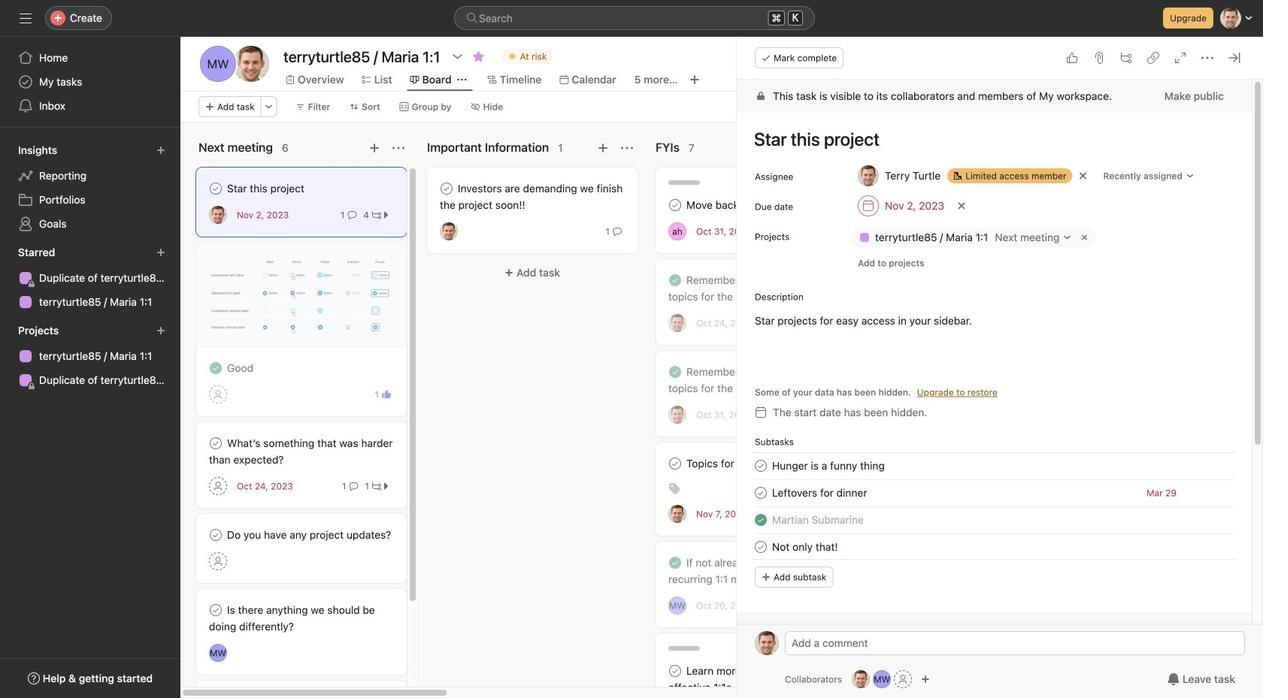 Task type: locate. For each thing, give the bounding box(es) containing it.
insights element
[[0, 137, 181, 239]]

1 horizontal spatial completed checkbox
[[752, 512, 770, 530]]

task name text field inside list item
[[772, 458, 885, 475]]

2 vertical spatial 1 comment image
[[349, 482, 358, 491]]

mark complete checkbox inside list item
[[752, 484, 770, 502]]

list item
[[737, 453, 1252, 480], [737, 480, 1252, 507], [737, 507, 1252, 534], [737, 534, 1252, 561]]

completed image
[[666, 272, 684, 290], [207, 360, 225, 378], [666, 363, 684, 381], [666, 554, 684, 572]]

1 list item from the top
[[737, 453, 1252, 480]]

main content
[[737, 80, 1252, 699]]

show options image
[[452, 50, 464, 62]]

add task image left more section actions icon
[[369, 142, 381, 154]]

hide sidebar image
[[20, 12, 32, 24]]

0 likes. click to like this task image
[[1067, 52, 1079, 64]]

1 horizontal spatial add or remove collaborators image
[[873, 671, 891, 689]]

clear due date image
[[958, 202, 967, 211]]

1 add task image from the left
[[369, 142, 381, 154]]

completed checkbox for middle toggle assignee popover icon
[[666, 363, 684, 381]]

1 vertical spatial task name text field
[[772, 458, 885, 475]]

add or remove collaborators image
[[852, 671, 870, 689], [873, 671, 891, 689]]

0 horizontal spatial add or remove collaborators image
[[852, 671, 870, 689]]

2 vertical spatial toggle assignee popover image
[[669, 597, 687, 615]]

1 task name text field from the top
[[772, 485, 868, 502]]

0 vertical spatial 1 comment image
[[348, 211, 357, 220]]

add items to starred image
[[156, 248, 165, 257]]

2 task name text field from the top
[[772, 512, 864, 529]]

Mark complete checkbox
[[207, 180, 225, 198], [438, 180, 456, 198], [666, 196, 684, 214], [666, 455, 684, 473], [752, 484, 770, 502], [207, 602, 225, 620], [666, 663, 684, 681]]

toggle assignee popover image
[[440, 223, 458, 241], [669, 223, 687, 241], [669, 314, 687, 332], [669, 505, 687, 524], [209, 645, 227, 663]]

starred element
[[0, 239, 181, 317]]

remove assignee image
[[1079, 171, 1088, 181]]

Mark complete checkbox
[[207, 435, 225, 453], [752, 457, 770, 475], [207, 527, 225, 545], [752, 539, 770, 557]]

Completed checkbox
[[207, 360, 225, 378], [666, 363, 684, 381], [666, 554, 684, 572]]

0 horizontal spatial add task image
[[369, 142, 381, 154]]

Task Name text field
[[772, 485, 868, 502], [772, 512, 864, 529], [772, 539, 838, 556]]

new insights image
[[156, 146, 165, 155]]

Completed checkbox
[[666, 272, 684, 290], [752, 512, 770, 530]]

more section actions image
[[393, 142, 405, 154]]

global element
[[0, 37, 181, 127]]

1 comment image
[[348, 211, 357, 220], [613, 227, 622, 236], [349, 482, 358, 491]]

add task image left more section actions image
[[597, 142, 609, 154]]

copy task link image
[[1148, 52, 1160, 64]]

1 vertical spatial task name text field
[[772, 512, 864, 529]]

mark complete image
[[207, 435, 225, 453], [666, 455, 684, 473], [752, 457, 770, 475], [752, 484, 770, 502], [207, 527, 225, 545]]

0 vertical spatial completed checkbox
[[666, 272, 684, 290]]

2 add task image from the left
[[597, 142, 609, 154]]

0 vertical spatial task name text field
[[745, 122, 1234, 156]]

0 horizontal spatial completed checkbox
[[666, 272, 684, 290]]

0 vertical spatial task name text field
[[772, 485, 868, 502]]

main content inside star this project 'dialog'
[[737, 80, 1252, 699]]

None field
[[454, 6, 815, 30]]

1 vertical spatial completed checkbox
[[752, 512, 770, 530]]

more actions image
[[264, 102, 274, 111]]

3 task name text field from the top
[[772, 539, 838, 556]]

None text field
[[280, 43, 444, 70]]

1 like. you liked this task image
[[382, 390, 391, 399]]

Task Name text field
[[745, 122, 1234, 156], [772, 458, 885, 475]]

remove from starred image
[[473, 50, 485, 62]]

close details image
[[1229, 52, 1241, 64]]

4 list item from the top
[[737, 534, 1252, 561]]

2 list item from the top
[[737, 480, 1252, 507]]

add task image
[[369, 142, 381, 154], [597, 142, 609, 154]]

remove image
[[1079, 232, 1091, 244]]

2 vertical spatial task name text field
[[772, 539, 838, 556]]

toggle assignee popover image
[[209, 206, 227, 224], [669, 406, 687, 424], [669, 597, 687, 615]]

completed image
[[752, 512, 770, 530]]

1 horizontal spatial add task image
[[597, 142, 609, 154]]

star this project dialog
[[737, 37, 1264, 699]]

mark complete image
[[207, 180, 225, 198], [438, 180, 456, 198], [666, 196, 684, 214], [752, 539, 770, 557], [207, 602, 225, 620], [666, 663, 684, 681]]



Task type: vqa. For each thing, say whether or not it's contained in the screenshot.
middle Completed option
yes



Task type: describe. For each thing, give the bounding box(es) containing it.
more actions for this task image
[[1202, 52, 1214, 64]]

1 vertical spatial toggle assignee popover image
[[669, 406, 687, 424]]

Search tasks, projects, and more text field
[[454, 6, 815, 30]]

add tab image
[[689, 74, 701, 86]]

add or remove collaborators image
[[921, 675, 931, 684]]

more section actions image
[[621, 142, 633, 154]]

0 vertical spatial toggle assignee popover image
[[209, 206, 227, 224]]

task name text field for 2nd list item from the bottom of the star this project 'dialog'
[[772, 512, 864, 529]]

task name text field for 2nd list item from the top
[[772, 485, 868, 502]]

task name text field for 4th list item from the top
[[772, 539, 838, 556]]

add task image for more section actions icon
[[369, 142, 381, 154]]

completed checkbox for the bottommost toggle assignee popover icon
[[666, 554, 684, 572]]

task name text field for main content inside star this project 'dialog'
[[745, 122, 1234, 156]]

2 add or remove collaborators image from the left
[[873, 671, 891, 689]]

task name text field for first list item from the top of the star this project 'dialog'
[[772, 458, 885, 475]]

1 vertical spatial 1 comment image
[[613, 227, 622, 236]]

1 add or remove collaborators image from the left
[[852, 671, 870, 689]]

full screen image
[[1175, 52, 1187, 64]]

open user profile image
[[755, 632, 779, 656]]

tab actions image
[[458, 75, 467, 84]]

3 list item from the top
[[737, 507, 1252, 534]]

attachments: add a file to this task, star this project image
[[1094, 52, 1106, 64]]

new project or portfolio image
[[156, 326, 165, 335]]

add subtask image
[[1121, 52, 1133, 64]]

projects element
[[0, 317, 181, 396]]

add task image for more section actions image
[[597, 142, 609, 154]]



